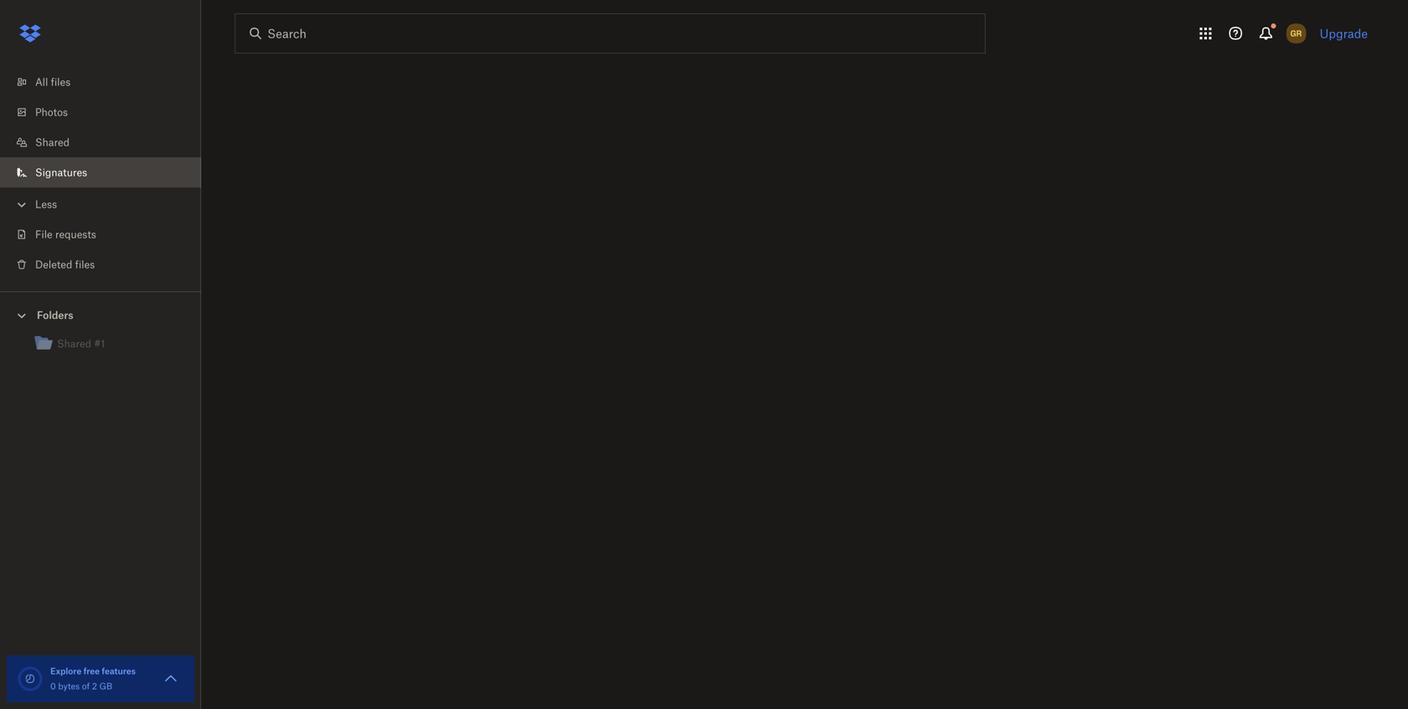 Task type: describe. For each thing, give the bounding box(es) containing it.
explore
[[50, 667, 81, 677]]

signatures list item
[[0, 158, 201, 188]]

gb
[[99, 682, 112, 692]]

gr
[[1291, 28, 1302, 39]]

free
[[83, 667, 100, 677]]

file
[[35, 228, 52, 241]]

less
[[35, 198, 57, 211]]

all
[[35, 76, 48, 88]]

gr button
[[1283, 20, 1310, 47]]

less image
[[13, 197, 30, 213]]

all files link
[[13, 67, 201, 97]]

requests
[[55, 228, 96, 241]]

files for all files
[[51, 76, 71, 88]]

all files
[[35, 76, 71, 88]]

list containing all files
[[0, 57, 201, 292]]

deleted files
[[35, 259, 95, 271]]

bytes
[[58, 682, 80, 692]]

signatures
[[35, 166, 87, 179]]

signatures link
[[13, 158, 201, 188]]



Task type: locate. For each thing, give the bounding box(es) containing it.
folders
[[37, 309, 73, 322]]

files right all
[[51, 76, 71, 88]]

deleted
[[35, 259, 72, 271]]

files right deleted
[[75, 259, 95, 271]]

of
[[82, 682, 90, 692]]

upgrade
[[1320, 26, 1368, 41]]

0 vertical spatial files
[[51, 76, 71, 88]]

features
[[102, 667, 136, 677]]

file requests link
[[13, 220, 201, 250]]

0
[[50, 682, 56, 692]]

file requests
[[35, 228, 96, 241]]

folders button
[[0, 303, 201, 327]]

photos link
[[13, 97, 201, 127]]

list
[[0, 57, 201, 292]]

explore free features 0 bytes of 2 gb
[[50, 667, 136, 692]]

quota usage element
[[17, 666, 44, 693]]

deleted files link
[[13, 250, 201, 280]]

upgrade link
[[1320, 26, 1368, 41]]

files for deleted files
[[75, 259, 95, 271]]

photos
[[35, 106, 68, 119]]

files
[[51, 76, 71, 88], [75, 259, 95, 271]]

shared
[[35, 136, 70, 149]]

dropbox image
[[13, 17, 47, 50]]

Search in folder "Dropbox" text field
[[267, 24, 950, 43]]

2
[[92, 682, 97, 692]]

1 vertical spatial files
[[75, 259, 95, 271]]

shared link
[[13, 127, 201, 158]]

files inside "link"
[[51, 76, 71, 88]]

0 horizontal spatial files
[[51, 76, 71, 88]]

1 horizontal spatial files
[[75, 259, 95, 271]]



Task type: vqa. For each thing, say whether or not it's contained in the screenshot.
GB)
no



